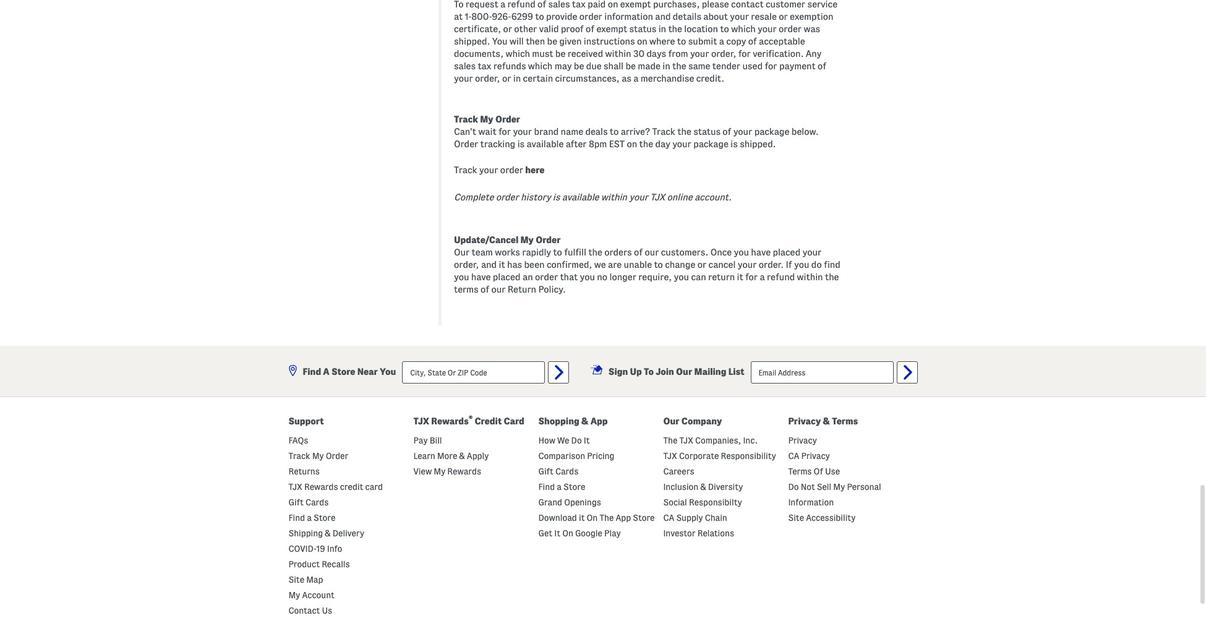 Task type: describe. For each thing, give the bounding box(es) containing it.
customers.
[[661, 248, 709, 257]]

0 vertical spatial placed
[[773, 248, 801, 257]]

has
[[507, 260, 522, 270]]

order down "track your order here"
[[496, 193, 519, 203]]

store inside "faqs track my order returns tjx rewards credit card gift cards find a store shipping & delivery covid-19 info product recalls site map my account contact us"
[[314, 513, 336, 523]]

you up terms
[[454, 272, 469, 282]]

1 horizontal spatial terms
[[832, 416, 858, 426]]

1 horizontal spatial it
[[584, 435, 590, 445]]

card
[[504, 416, 525, 426]]

learn
[[414, 451, 435, 461]]

been
[[524, 260, 545, 270]]

inclusion & diversity link
[[664, 482, 743, 492]]

rewards inside pay bill learn more & apply view my rewards
[[448, 466, 481, 476]]

pricing
[[587, 451, 615, 461]]

of up provide
[[538, 0, 546, 9]]

ca supply chain link
[[664, 513, 728, 523]]

the down details
[[669, 24, 683, 34]]

0 vertical spatial on
[[587, 513, 598, 523]]

& inside 'the tjx companies, inc. tjx corporate responsibility careers inclusion & diversity social responsibilty ca supply chain investor relations'
[[701, 482, 706, 492]]

my up the contact
[[289, 590, 300, 600]]

shall
[[604, 61, 624, 71]]

gift inside how we do it comparison pricing gift cards find a store grand openings download it on the app store get it on google play
[[539, 466, 554, 476]]

apply
[[467, 451, 489, 461]]

to request a refund of sales tax paid on exempt purchases, please contact customer service at 1-800-926-6299 to provide order information and details about your resale or exemption certificate, or other valid proof of exempt status in the location to which your order was shipped. you will then be given instructions on where to submit a copy of acceptable documents, which must be received within 30 days from your order, for verification. any sales tax refunds which may be due shall be made in the same tender used for payment of your order, or in certain circumstances, as a merchandise credit.
[[454, 0, 838, 84]]

confirmed,
[[547, 260, 593, 270]]

a
[[323, 367, 330, 377]]

for inside track my order can't wait for your brand name deals to arrive? track the status of your package below. order tracking is available after 8pm est on the day your package is shipped.
[[499, 127, 511, 137]]

rewards inside tjx rewards ® credit card
[[431, 416, 469, 426]]

est
[[609, 140, 625, 149]]

documents,
[[454, 49, 504, 59]]

details
[[673, 12, 702, 22]]

how
[[539, 435, 556, 445]]

1 vertical spatial which
[[506, 49, 530, 59]]

you inside find a store near you link
[[380, 367, 396, 377]]

order down can't
[[454, 140, 478, 149]]

to down "about"
[[721, 24, 729, 34]]

was
[[804, 24, 821, 34]]

store up grand openings link
[[564, 482, 586, 492]]

return
[[709, 272, 735, 282]]

the tjx companies, inc. tjx corporate responsibility careers inclusion & diversity social responsibilty ca supply chain investor relations
[[664, 435, 777, 538]]

our company
[[664, 416, 722, 426]]

cards inside "faqs track my order returns tjx rewards credit card gift cards find a store shipping & delivery covid-19 info product recalls site map my account contact us"
[[306, 497, 329, 507]]

1 vertical spatial placed
[[493, 272, 521, 282]]

track my order can't wait for your brand name deals to arrive? track the status of your package below. order tracking is available after 8pm est on the day your package is shipped.
[[454, 115, 819, 149]]

shipping & delivery link
[[289, 528, 364, 538]]

track my order link
[[289, 451, 349, 461]]

of inside track my order can't wait for your brand name deals to arrive? track the status of your package below. order tracking is available after 8pm est on the day your package is shipped.
[[723, 127, 732, 137]]

0 horizontal spatial app
[[591, 416, 608, 426]]

gift inside "faqs track my order returns tjx rewards credit card gift cards find a store shipping & delivery covid-19 info product recalls site map my account contact us"
[[289, 497, 304, 507]]

1 horizontal spatial package
[[755, 127, 790, 137]]

1 vertical spatial find a store link
[[289, 513, 336, 523]]

paid
[[588, 0, 606, 9]]

tracking
[[481, 140, 516, 149]]

0 horizontal spatial our
[[492, 285, 506, 295]]

site inside privacy ca privacy terms of use do not sell my personal information site accessibility
[[789, 513, 804, 523]]

certificate,
[[454, 24, 501, 34]]

verification.
[[753, 49, 804, 59]]

credit
[[340, 482, 363, 492]]

be up as at right
[[626, 61, 636, 71]]

the down find
[[826, 272, 839, 282]]

you left no
[[580, 272, 595, 282]]

responsibilty
[[689, 497, 742, 507]]

companies,
[[696, 435, 742, 445]]

supply
[[677, 513, 703, 523]]

our inside update/cancel my order our team works rapidly to fulfill the orders of our customers. once you have placed your order, and it has been confirmed, we are unable to change or cancel your order. if you do find you have placed an order that you no longer require, you can return it for a refund within the terms of our return policy.
[[454, 248, 470, 257]]

0 vertical spatial which
[[732, 24, 756, 34]]

1 vertical spatial on
[[637, 36, 648, 46]]

pay bill link
[[414, 435, 442, 445]]

the up we
[[589, 248, 603, 257]]

will
[[510, 36, 524, 46]]

for up used
[[739, 49, 751, 59]]

privacy & terms
[[789, 416, 858, 426]]

0 vertical spatial find a store link
[[539, 482, 586, 492]]

location
[[685, 24, 718, 34]]

tjx rewards ® credit card
[[414, 415, 525, 426]]

then
[[526, 36, 545, 46]]

responsibility
[[721, 451, 777, 461]]

or down customer at the top right of page
[[779, 12, 788, 22]]

it inside how we do it comparison pricing gift cards find a store grand openings download it on the app store get it on google play
[[579, 513, 585, 523]]

must
[[532, 49, 554, 59]]

you down "change"
[[674, 272, 689, 282]]

due
[[586, 61, 602, 71]]

wait
[[479, 127, 497, 137]]

order inside "faqs track my order returns tjx rewards credit card gift cards find a store shipping & delivery covid-19 info product recalls site map my account contact us"
[[326, 451, 349, 461]]

be down received
[[574, 61, 584, 71]]

& up ca privacy link
[[823, 416, 830, 426]]

that
[[560, 272, 578, 282]]

rapidly
[[522, 248, 551, 257]]

used
[[743, 61, 763, 71]]

1 horizontal spatial gift cards link
[[539, 466, 579, 476]]

orders
[[605, 248, 632, 257]]

0 horizontal spatial sales
[[454, 61, 476, 71]]

0 vertical spatial our
[[645, 248, 659, 257]]

the down from
[[673, 61, 687, 71]]

0 vertical spatial it
[[499, 260, 505, 270]]

track your order here
[[454, 166, 545, 175]]

& inside "faqs track my order returns tjx rewards credit card gift cards find a store shipping & delivery covid-19 info product recalls site map my account contact us"
[[325, 528, 331, 538]]

1 vertical spatial order,
[[475, 74, 500, 84]]

to inside to request a refund of sales tax paid on exempt purchases, please contact customer service at 1-800-926-6299 to provide order information and details about your resale or exemption certificate, or other valid proof of exempt status in the location to which your order was shipped. you will then be given instructions on where to submit a copy of acceptable documents, which must be received within 30 days from your order, for verification. any sales tax refunds which may be due shall be made in the same tender used for payment of your order, or in certain circumstances, as a merchandise credit.
[[454, 0, 464, 9]]

mailing
[[695, 367, 727, 377]]

more
[[437, 451, 458, 461]]

0 vertical spatial in
[[659, 24, 667, 34]]

update/cancel my order our team works rapidly to fulfill the orders of our customers. once you have placed your order, and it has been confirmed, we are unable to change or cancel your order. if you do find you have placed an order that you no longer require, you can return it for a refund within the terms of our return policy.
[[454, 235, 841, 295]]

contact us link
[[289, 606, 332, 615]]

faqs track my order returns tjx rewards credit card gift cards find a store shipping & delivery covid-19 info product recalls site map my account contact us
[[289, 435, 383, 615]]

careers link
[[664, 466, 695, 476]]

0 vertical spatial exempt
[[621, 0, 651, 9]]

given
[[560, 36, 582, 46]]

once
[[711, 248, 732, 257]]

history
[[521, 193, 551, 203]]

track up day
[[653, 127, 676, 137]]

site inside "faqs track my order returns tjx rewards credit card gift cards find a store shipping & delivery covid-19 info product recalls site map my account contact us"
[[289, 575, 304, 585]]

information
[[605, 12, 653, 22]]

be up may
[[556, 49, 566, 59]]

for down verification. at top right
[[765, 61, 778, 71]]

resale
[[751, 12, 777, 22]]

do inside privacy ca privacy terms of use do not sell my personal information site accessibility
[[789, 482, 799, 492]]

1 vertical spatial to
[[644, 367, 654, 377]]

1 horizontal spatial sales
[[549, 0, 570, 9]]

info
[[327, 544, 342, 554]]

can
[[691, 272, 707, 282]]

2 vertical spatial privacy
[[802, 451, 830, 461]]

tjx inside tjx rewards ® credit card
[[414, 416, 429, 426]]

of up unable
[[634, 248, 643, 257]]

account.
[[695, 193, 732, 203]]

terms
[[454, 285, 479, 295]]

& inside pay bill learn more & apply view my rewards
[[459, 451, 465, 461]]

the right arrive?
[[678, 127, 692, 137]]

find
[[824, 260, 841, 270]]

privacy for &
[[789, 416, 821, 426]]

a left copy
[[720, 36, 725, 46]]

privacy for ca
[[789, 435, 817, 445]]

a right as at right
[[634, 74, 639, 84]]

longer
[[610, 272, 637, 282]]

1 vertical spatial in
[[663, 61, 671, 71]]

1 vertical spatial it
[[737, 272, 744, 282]]

online
[[667, 193, 693, 203]]

order up wait
[[496, 115, 521, 125]]

google
[[576, 528, 603, 538]]

find a store near you link
[[289, 365, 396, 377]]

after
[[566, 140, 587, 149]]

the inside how we do it comparison pricing gift cards find a store grand openings download it on the app store get it on google play
[[600, 513, 614, 523]]

change
[[665, 260, 696, 270]]

my up returns
[[312, 451, 324, 461]]

tjx inside "faqs track my order returns tjx rewards credit card gift cards find a store shipping & delivery covid-19 info product recalls site map my account contact us"
[[289, 482, 302, 492]]

order inside update/cancel my order our team works rapidly to fulfill the orders of our customers. once you have placed your order, and it has been confirmed, we are unable to change or cancel your order. if you do find you have placed an order that you no longer require, you can return it for a refund within the terms of our return policy.
[[535, 272, 558, 282]]

privacy ca privacy terms of use do not sell my personal information site accessibility
[[789, 435, 882, 523]]

update/cancel
[[454, 235, 519, 245]]

credit
[[475, 416, 502, 426]]

product recalls link
[[289, 559, 350, 569]]

within inside to request a refund of sales tax paid on exempt purchases, please contact customer service at 1-800-926-6299 to provide order information and details about your resale or exemption certificate, or other valid proof of exempt status in the location to which your order was shipped. you will then be given instructions on where to submit a copy of acceptable documents, which must be received within 30 days from your order, for verification. any sales tax refunds which may be due shall be made in the same tender used for payment of your order, or in certain circumstances, as a merchandise credit.
[[606, 49, 632, 59]]

account
[[302, 590, 335, 600]]

instructions
[[584, 36, 635, 46]]

1 horizontal spatial tax
[[572, 0, 586, 9]]

0 horizontal spatial on
[[563, 528, 574, 538]]

about
[[704, 12, 728, 22]]

refund inside to request a refund of sales tax paid on exempt purchases, please contact customer service at 1-800-926-6299 to provide order information and details about your resale or exemption certificate, or other valid proof of exempt status in the location to which your order was shipped. you will then be given instructions on where to submit a copy of acceptable documents, which must be received within 30 days from your order, for verification. any sales tax refunds which may be due shall be made in the same tender used for payment of your order, or in certain circumstances, as a merchandise credit.
[[508, 0, 536, 9]]

cards inside how we do it comparison pricing gift cards find a store grand openings download it on the app store get it on google play
[[556, 466, 579, 476]]

diversity
[[708, 482, 743, 492]]

or inside update/cancel my order our team works rapidly to fulfill the orders of our customers. once you have placed your order, and it has been confirmed, we are unable to change or cancel your order. if you do find you have placed an order that you no longer require, you can return it for a refund within the terms of our return policy.
[[698, 260, 707, 270]]

to up require,
[[654, 260, 663, 270]]

received
[[568, 49, 603, 59]]

1 horizontal spatial is
[[553, 193, 560, 203]]

order, inside update/cancel my order our team works rapidly to fulfill the orders of our customers. once you have placed your order, and it has been confirmed, we are unable to change or cancel your order. if you do find you have placed an order that you no longer require, you can return it for a refund within the terms of our return policy.
[[454, 260, 479, 270]]

0 vertical spatial order,
[[712, 49, 737, 59]]

sign up to join our mailing list
[[609, 367, 745, 377]]



Task type: vqa. For each thing, say whether or not it's contained in the screenshot.
Tjx Rewards ® Credit Card
yes



Task type: locate. For each thing, give the bounding box(es) containing it.
0 vertical spatial status
[[630, 24, 657, 34]]

sign
[[609, 367, 628, 377]]

my right the "sell"
[[834, 482, 845, 492]]

have up terms
[[471, 272, 491, 282]]

gift
[[539, 466, 554, 476], [289, 497, 304, 507]]

track up can't
[[454, 115, 478, 125]]

to up valid
[[535, 12, 544, 22]]

1 horizontal spatial cards
[[556, 466, 579, 476]]

of down any
[[818, 61, 827, 71]]

1 vertical spatial on
[[563, 528, 574, 538]]

request
[[466, 0, 499, 9]]

1 vertical spatial sales
[[454, 61, 476, 71]]

0 vertical spatial privacy
[[789, 416, 821, 426]]

card
[[365, 482, 383, 492]]

0 horizontal spatial you
[[380, 367, 396, 377]]

1 horizontal spatial app
[[616, 513, 631, 523]]

order up policy.
[[535, 272, 558, 282]]

ca down social at the right of page
[[664, 513, 675, 523]]

have up the order. in the right of the page
[[751, 248, 771, 257]]

1 vertical spatial privacy
[[789, 435, 817, 445]]

the down arrive?
[[640, 140, 654, 149]]

to
[[535, 12, 544, 22], [721, 24, 729, 34], [678, 36, 686, 46], [610, 127, 619, 137], [553, 248, 562, 257], [654, 260, 663, 270]]

store left supply
[[633, 513, 655, 523]]

6299
[[512, 12, 533, 22]]

and inside update/cancel my order our team works rapidly to fulfill the orders of our customers. once you have placed your order, and it has been confirmed, we are unable to change or cancel your order. if you do find you have placed an order that you no longer require, you can return it for a refund within the terms of our return policy.
[[481, 260, 497, 270]]

is
[[518, 140, 525, 149], [731, 140, 738, 149], [553, 193, 560, 203]]

package right day
[[694, 140, 729, 149]]

tjx up 'careers' link at bottom
[[664, 451, 678, 461]]

2 vertical spatial rewards
[[304, 482, 338, 492]]

2 vertical spatial our
[[664, 416, 680, 426]]

exempt up 'instructions'
[[597, 24, 628, 34]]

available down brand
[[527, 140, 564, 149]]

you left will
[[492, 36, 508, 46]]

0 vertical spatial have
[[751, 248, 771, 257]]

1 vertical spatial it
[[555, 528, 561, 538]]

1 vertical spatial site
[[289, 575, 304, 585]]

& right shopping
[[582, 416, 589, 426]]

order left here link
[[501, 166, 523, 175]]

926-
[[492, 12, 512, 22]]

1 horizontal spatial gift
[[539, 466, 554, 476]]

if
[[786, 260, 793, 270]]

our left team on the left top of the page
[[454, 248, 470, 257]]

None submit
[[548, 361, 569, 383], [897, 361, 918, 383], [548, 361, 569, 383], [897, 361, 918, 383]]

a up shipping
[[307, 513, 312, 523]]

within inside update/cancel my order our team works rapidly to fulfill the orders of our customers. once you have placed your order, and it has been confirmed, we are unable to change or cancel your order. if you do find you have placed an order that you no longer require, you can return it for a refund within the terms of our return policy.
[[797, 272, 823, 282]]

800-
[[472, 12, 492, 22]]

0 vertical spatial rewards
[[431, 416, 469, 426]]

order up acceptable
[[779, 24, 802, 34]]

where
[[650, 36, 675, 46]]

terms inside privacy ca privacy terms of use do not sell my personal information site accessibility
[[789, 466, 812, 476]]

do left not
[[789, 482, 799, 492]]

it left the has
[[499, 260, 505, 270]]

accessibility
[[806, 513, 856, 523]]

careers
[[664, 466, 695, 476]]

0 vertical spatial it
[[584, 435, 590, 445]]

covid-
[[289, 544, 317, 554]]

inc.
[[744, 435, 758, 445]]

inclusion
[[664, 482, 699, 492]]

you right near
[[380, 367, 396, 377]]

1 vertical spatial do
[[789, 482, 799, 492]]

0 vertical spatial and
[[656, 12, 671, 22]]

0 vertical spatial the
[[664, 435, 678, 445]]

0 horizontal spatial site
[[289, 575, 304, 585]]

0 vertical spatial available
[[527, 140, 564, 149]]

0 vertical spatial cards
[[556, 466, 579, 476]]

available inside track my order can't wait for your brand name deals to arrive? track the status of your package below. order tracking is available after 8pm est on the day your package is shipped.
[[527, 140, 564, 149]]

ca inside 'the tjx companies, inc. tjx corporate responsibility careers inclusion & diversity social responsibilty ca supply chain investor relations'
[[664, 513, 675, 523]]

1 vertical spatial our
[[676, 367, 693, 377]]

rewards inside "faqs track my order returns tjx rewards credit card gift cards find a store shipping & delivery covid-19 info product recalls site map my account contact us"
[[304, 482, 338, 492]]

list
[[729, 367, 745, 377]]

deals
[[586, 127, 608, 137]]

1 vertical spatial ca
[[664, 513, 675, 523]]

on down the download
[[563, 528, 574, 538]]

0 vertical spatial app
[[591, 416, 608, 426]]

0 horizontal spatial terms
[[789, 466, 812, 476]]

2 vertical spatial on
[[627, 140, 638, 149]]

find up shipping
[[289, 513, 305, 523]]

my
[[480, 115, 494, 125], [521, 235, 534, 245], [312, 451, 324, 461], [434, 466, 446, 476], [834, 482, 845, 492], [289, 590, 300, 600]]

0 horizontal spatial status
[[630, 24, 657, 34]]

0 horizontal spatial to
[[454, 0, 464, 9]]

how we do it link
[[539, 435, 590, 445]]

refund up 6299
[[508, 0, 536, 9]]

1 horizontal spatial have
[[751, 248, 771, 257]]

a up 926-
[[501, 0, 506, 9]]

is right history at the left top
[[553, 193, 560, 203]]

certain
[[523, 74, 553, 84]]

personal
[[847, 482, 882, 492]]

ca privacy link
[[789, 451, 830, 461]]

1 vertical spatial tax
[[478, 61, 492, 71]]

track
[[454, 115, 478, 125], [653, 127, 676, 137], [454, 166, 477, 175], [289, 451, 310, 461]]

you right if on the top of page
[[795, 260, 810, 270]]

0 vertical spatial shipped.
[[454, 36, 490, 46]]

your
[[730, 12, 749, 22], [758, 24, 777, 34], [691, 49, 710, 59], [454, 74, 473, 84], [513, 127, 532, 137], [734, 127, 753, 137], [673, 140, 692, 149], [480, 166, 498, 175], [630, 193, 648, 203], [803, 248, 822, 257], [738, 260, 757, 270]]

gift cards link
[[539, 466, 579, 476], [289, 497, 329, 507]]

rewards down the learn more & apply link
[[448, 466, 481, 476]]

find inside "faqs track my order returns tjx rewards credit card gift cards find a store shipping & delivery covid-19 info product recalls site map my account contact us"
[[289, 513, 305, 523]]

credit.
[[697, 74, 725, 84]]

0 horizontal spatial gift cards link
[[289, 497, 329, 507]]

and inside to request a refund of sales tax paid on exempt purchases, please contact customer service at 1-800-926-6299 to provide order information and details about your resale or exemption certificate, or other valid proof of exempt status in the location to which your order was shipped. you will then be given instructions on where to submit a copy of acceptable documents, which must be received within 30 days from your order, for verification. any sales tax refunds which may be due shall be made in the same tender used for payment of your order, or in certain circumstances, as a merchandise credit.
[[656, 12, 671, 22]]

in up merchandise
[[663, 61, 671, 71]]

not
[[801, 482, 815, 492]]

to up from
[[678, 36, 686, 46]]

a down the order. in the right of the page
[[760, 272, 765, 282]]

tjx up corporate
[[680, 435, 694, 445]]

order down paid
[[580, 12, 603, 22]]

support
[[289, 416, 324, 426]]

on inside track my order can't wait for your brand name deals to arrive? track the status of your package below. order tracking is available after 8pm est on the day your package is shipped.
[[627, 140, 638, 149]]

which down will
[[506, 49, 530, 59]]

may
[[555, 61, 572, 71]]

complete
[[454, 193, 494, 203]]

1-
[[465, 12, 472, 22]]

a inside "faqs track my order returns tjx rewards credit card gift cards find a store shipping & delivery covid-19 info product recalls site map my account contact us"
[[307, 513, 312, 523]]

0 vertical spatial refund
[[508, 0, 536, 9]]

1 vertical spatial our
[[492, 285, 506, 295]]

refund inside update/cancel my order our team works rapidly to fulfill the orders of our customers. once you have placed your order, and it has been confirmed, we are unable to change or cancel your order. if you do find you have placed an order that you no longer require, you can return it for a refund within the terms of our return policy.
[[767, 272, 795, 282]]

which up copy
[[732, 24, 756, 34]]

for inside update/cancel my order our team works rapidly to fulfill the orders of our customers. once you have placed your order, and it has been confirmed, we are unable to change or cancel your order. if you do find you have placed an order that you no longer require, you can return it for a refund within the terms of our return policy.
[[746, 272, 758, 282]]

is right the tracking
[[518, 140, 525, 149]]

fulfill
[[564, 248, 587, 257]]

track up complete
[[454, 166, 477, 175]]

chain
[[705, 513, 728, 523]]

0 horizontal spatial package
[[694, 140, 729, 149]]

gift cards link up shipping
[[289, 497, 329, 507]]

on down arrive?
[[627, 140, 638, 149]]

same
[[689, 61, 711, 71]]

of right copy
[[749, 36, 757, 46]]

1 vertical spatial and
[[481, 260, 497, 270]]

& up social responsibilty link
[[701, 482, 706, 492]]

privacy link
[[789, 435, 817, 445]]

1 horizontal spatial site
[[789, 513, 804, 523]]

find
[[303, 367, 321, 377], [539, 482, 555, 492], [289, 513, 305, 523]]

my inside track my order can't wait for your brand name deals to arrive? track the status of your package below. order tracking is available after 8pm est on the day your package is shipped.
[[480, 115, 494, 125]]

of
[[538, 0, 546, 9], [586, 24, 595, 34], [749, 36, 757, 46], [818, 61, 827, 71], [723, 127, 732, 137], [634, 248, 643, 257], [481, 285, 490, 295]]

brand
[[534, 127, 559, 137]]

customer
[[766, 0, 806, 9]]

policy.
[[539, 285, 566, 295]]

to up confirmed,
[[553, 248, 562, 257]]

1 horizontal spatial refund
[[767, 272, 795, 282]]

privacy up privacy link
[[789, 416, 821, 426]]

1 horizontal spatial find a store link
[[539, 482, 586, 492]]

openings
[[565, 497, 601, 507]]

package left below.
[[755, 127, 790, 137]]

1 vertical spatial cards
[[306, 497, 329, 507]]

0 horizontal spatial tax
[[478, 61, 492, 71]]

store inside find a store near you link
[[332, 367, 355, 377]]

my up wait
[[480, 115, 494, 125]]

our
[[645, 248, 659, 257], [492, 285, 506, 295]]

merchandise
[[641, 74, 695, 84]]

of right terms
[[481, 285, 490, 295]]

my inside update/cancel my order our team works rapidly to fulfill the orders of our customers. once you have placed your order, and it has been confirmed, we are unable to change or cancel your order. if you do find you have placed an order that you no longer require, you can return it for a refund within the terms of our return policy.
[[521, 235, 534, 245]]

copy
[[727, 36, 747, 46]]

available
[[527, 140, 564, 149], [562, 193, 599, 203]]

status down credit.
[[694, 127, 721, 137]]

to up 'est'
[[610, 127, 619, 137]]

2 vertical spatial which
[[528, 61, 553, 71]]

0 vertical spatial you
[[492, 36, 508, 46]]

any
[[806, 49, 822, 59]]

near
[[357, 367, 378, 377]]

site down product
[[289, 575, 304, 585]]

0 horizontal spatial is
[[518, 140, 525, 149]]

0 vertical spatial our
[[454, 248, 470, 257]]

tjx left online
[[651, 193, 665, 203]]

in down refunds
[[513, 74, 521, 84]]

store
[[332, 367, 355, 377], [564, 482, 586, 492], [314, 513, 336, 523], [633, 513, 655, 523]]

do inside how we do it comparison pricing gift cards find a store grand openings download it on the app store get it on google play
[[572, 435, 582, 445]]

0 horizontal spatial placed
[[493, 272, 521, 282]]

within down do
[[797, 272, 823, 282]]

my account link
[[289, 590, 335, 600]]

track down faqs
[[289, 451, 310, 461]]

find inside how we do it comparison pricing gift cards find a store grand openings download it on the app store get it on google play
[[539, 482, 555, 492]]

my inside privacy ca privacy terms of use do not sell my personal information site accessibility
[[834, 482, 845, 492]]

ca inside privacy ca privacy terms of use do not sell my personal information site accessibility
[[789, 451, 800, 461]]

you right once
[[734, 248, 749, 257]]

1 vertical spatial the
[[600, 513, 614, 523]]

pay bill learn more & apply view my rewards
[[414, 435, 489, 476]]

do right we
[[572, 435, 582, 445]]

1 vertical spatial terms
[[789, 466, 812, 476]]

terms of use link
[[789, 466, 840, 476]]

and down team on the left top of the page
[[481, 260, 497, 270]]

app
[[591, 416, 608, 426], [616, 513, 631, 523]]

here link
[[526, 166, 545, 175]]

information
[[789, 497, 834, 507]]

sell
[[817, 482, 832, 492]]

&
[[582, 416, 589, 426], [823, 416, 830, 426], [459, 451, 465, 461], [701, 482, 706, 492], [325, 528, 331, 538]]

recalls
[[322, 559, 350, 569]]

download
[[539, 513, 577, 523]]

0 vertical spatial package
[[755, 127, 790, 137]]

store up shipping & delivery link
[[314, 513, 336, 523]]

placed down the has
[[493, 272, 521, 282]]

cards down the tjx rewards credit card link
[[306, 497, 329, 507]]

1 vertical spatial shipped.
[[740, 140, 776, 149]]

0 horizontal spatial the
[[600, 513, 614, 523]]

for up the tracking
[[499, 127, 511, 137]]

privacy up terms of use link
[[802, 451, 830, 461]]

we
[[558, 435, 570, 445]]

or down 926-
[[503, 24, 512, 34]]

shipped. inside to request a refund of sales tax paid on exempt purchases, please contact customer service at 1-800-926-6299 to provide order information and details about your resale or exemption certificate, or other valid proof of exempt status in the location to which your order was shipped. you will then be given instructions on where to submit a copy of acceptable documents, which must be received within 30 days from your order, for verification. any sales tax refunds which may be due shall be made in the same tender used for payment of your order, or in certain circumstances, as a merchandise credit.
[[454, 36, 490, 46]]

tjx down returns link on the bottom
[[289, 482, 302, 492]]

8pm
[[589, 140, 607, 149]]

and
[[656, 12, 671, 22], [481, 260, 497, 270]]

0 vertical spatial tax
[[572, 0, 586, 9]]

0 vertical spatial find
[[303, 367, 321, 377]]

1 vertical spatial available
[[562, 193, 599, 203]]

0 vertical spatial terms
[[832, 416, 858, 426]]

19
[[317, 544, 325, 554]]

0 horizontal spatial find a store link
[[289, 513, 336, 523]]

you
[[492, 36, 508, 46], [380, 367, 396, 377]]

you inside to request a refund of sales tax paid on exempt purchases, please contact customer service at 1-800-926-6299 to provide order information and details about your resale or exemption certificate, or other valid proof of exempt status in the location to which your order was shipped. you will then be given instructions on where to submit a copy of acceptable documents, which must be received within 30 days from your order, for verification. any sales tax refunds which may be due shall be made in the same tender used for payment of your order, or in certain circumstances, as a merchandise credit.
[[492, 36, 508, 46]]

Sign Up To Join Our Mailing List email field
[[751, 361, 894, 383]]

a inside update/cancel my order our team works rapidly to fulfill the orders of our customers. once you have placed your order, and it has been confirmed, we are unable to change or cancel your order. if you do find you have placed an order that you no longer require, you can return it for a refund within the terms of our return policy.
[[760, 272, 765, 282]]

name
[[561, 127, 584, 137]]

gift down returns
[[289, 497, 304, 507]]

1 vertical spatial have
[[471, 272, 491, 282]]

made
[[638, 61, 661, 71]]

1 horizontal spatial you
[[492, 36, 508, 46]]

complete order history is available within your tjx online account.
[[454, 193, 734, 203]]

1 horizontal spatial our
[[645, 248, 659, 257]]

terms
[[832, 416, 858, 426], [789, 466, 812, 476]]

1 horizontal spatial shipped.
[[740, 140, 776, 149]]

of right proof
[[586, 24, 595, 34]]

my inside pay bill learn more & apply view my rewards
[[434, 466, 446, 476]]

order inside update/cancel my order our team works rapidly to fulfill the orders of our customers. once you have placed your order, and it has been confirmed, we are unable to change or cancel your order. if you do find you have placed an order that you no longer require, you can return it for a refund within the terms of our return policy.
[[536, 235, 561, 245]]

app inside how we do it comparison pricing gift cards find a store grand openings download it on the app store get it on google play
[[616, 513, 631, 523]]

it down openings
[[579, 513, 585, 523]]

please
[[702, 0, 729, 9]]

status down 'information'
[[630, 24, 657, 34]]

1 vertical spatial rewards
[[448, 466, 481, 476]]

purchases,
[[653, 0, 700, 9]]

order, down team on the left top of the page
[[454, 260, 479, 270]]

social responsibilty link
[[664, 497, 742, 507]]

it up comparison pricing 'link'
[[584, 435, 590, 445]]

status inside to request a refund of sales tax paid on exempt purchases, please contact customer service at 1-800-926-6299 to provide order information and details about your resale or exemption certificate, or other valid proof of exempt status in the location to which your order was shipped. you will then be given instructions on where to submit a copy of acceptable documents, which must be received within 30 days from your order, for verification. any sales tax refunds which may be due shall be made in the same tender used for payment of your order, or in certain circumstances, as a merchandise credit.
[[630, 24, 657, 34]]

0 vertical spatial on
[[608, 0, 619, 9]]

order.
[[759, 260, 784, 270]]

0 horizontal spatial refund
[[508, 0, 536, 9]]

to right up
[[644, 367, 654, 377]]

1 vertical spatial gift
[[289, 497, 304, 507]]

1 vertical spatial exempt
[[597, 24, 628, 34]]

0 horizontal spatial ca
[[664, 513, 675, 523]]

track inside "faqs track my order returns tjx rewards credit card gift cards find a store shipping & delivery covid-19 info product recalls site map my account contact us"
[[289, 451, 310, 461]]

order up the rapidly
[[536, 235, 561, 245]]

map
[[306, 575, 323, 585]]

us
[[322, 606, 332, 615]]

to inside track my order can't wait for your brand name deals to arrive? track the status of your package below. order tracking is available after 8pm est on the day your package is shipped.
[[610, 127, 619, 137]]

rewards up bill
[[431, 416, 469, 426]]

2 vertical spatial order,
[[454, 260, 479, 270]]

1 horizontal spatial to
[[644, 367, 654, 377]]

2 vertical spatial find
[[289, 513, 305, 523]]

shipped. inside track my order can't wait for your brand name deals to arrive? track the status of your package below. order tracking is available after 8pm est on the day your package is shipped.
[[740, 140, 776, 149]]

1 horizontal spatial the
[[664, 435, 678, 445]]

or down refunds
[[502, 74, 511, 84]]

the inside 'the tjx companies, inc. tjx corporate responsibility careers inclusion & diversity social responsibilty ca supply chain investor relations'
[[664, 435, 678, 445]]

our left return
[[492, 285, 506, 295]]

shopping & app
[[539, 416, 608, 426]]

0 vertical spatial sales
[[549, 0, 570, 9]]

1 horizontal spatial on
[[587, 513, 598, 523]]

ca down privacy link
[[789, 451, 800, 461]]

join
[[656, 367, 674, 377]]

unable
[[624, 260, 652, 270]]

0 vertical spatial to
[[454, 0, 464, 9]]

shipping
[[289, 528, 323, 538]]

1 vertical spatial you
[[380, 367, 396, 377]]

0 horizontal spatial shipped.
[[454, 36, 490, 46]]

2 horizontal spatial it
[[737, 272, 744, 282]]

below.
[[792, 127, 819, 137]]

gift cards link down comparison
[[539, 466, 579, 476]]

grand
[[539, 497, 563, 507]]

the down our company
[[664, 435, 678, 445]]

0 horizontal spatial it
[[499, 260, 505, 270]]

1 vertical spatial within
[[601, 193, 627, 203]]

1 vertical spatial package
[[694, 140, 729, 149]]

1 horizontal spatial placed
[[773, 248, 801, 257]]

gift down comparison
[[539, 466, 554, 476]]

status inside track my order can't wait for your brand name deals to arrive? track the status of your package below. order tracking is available after 8pm est on the day your package is shipped.
[[694, 127, 721, 137]]

my right view
[[434, 466, 446, 476]]

the
[[664, 435, 678, 445], [600, 513, 614, 523]]

a inside how we do it comparison pricing gift cards find a store grand openings download it on the app store get it on google play
[[557, 482, 562, 492]]

privacy
[[789, 416, 821, 426], [789, 435, 817, 445], [802, 451, 830, 461]]

tax left paid
[[572, 0, 586, 9]]

2 horizontal spatial is
[[731, 140, 738, 149]]

circumstances,
[[555, 74, 620, 84]]

for
[[739, 49, 751, 59], [765, 61, 778, 71], [499, 127, 511, 137], [746, 272, 758, 282]]

it right get
[[555, 528, 561, 538]]

Find A Store Near You text field
[[402, 361, 545, 383]]

2 vertical spatial within
[[797, 272, 823, 282]]

faqs link
[[289, 435, 308, 445]]

exempt up 'information'
[[621, 0, 651, 9]]

2 vertical spatial in
[[513, 74, 521, 84]]

0 horizontal spatial cards
[[306, 497, 329, 507]]

be down valid
[[547, 36, 558, 46]]



